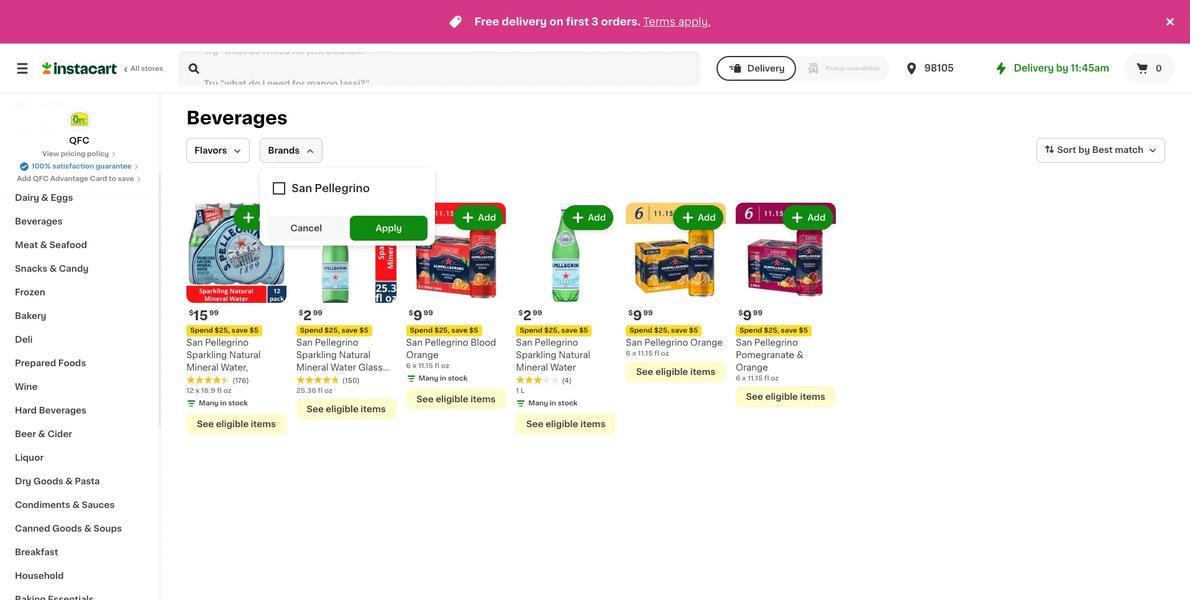 Task type: describe. For each thing, give the bounding box(es) containing it.
oz inside san pellegrino blood orange 6 x 11.15 fl oz
[[441, 362, 450, 369]]

san pellegrino sparkling natural mineral water
[[516, 338, 591, 372]]

lists
[[35, 126, 56, 134]]

wine
[[15, 382, 38, 391]]

98105 button
[[905, 51, 980, 86]]

qfc link
[[67, 108, 91, 147]]

flavors button
[[187, 138, 250, 163]]

& left candy
[[50, 264, 57, 273]]

canned goods & soups link
[[7, 517, 151, 540]]

pricing
[[61, 150, 85, 157]]

pellegrino for san pellegrino sparkling natural mineral water glass bottle
[[315, 338, 359, 347]]

dairy & eggs link
[[7, 186, 151, 210]]

$25, for san pellegrino sparkling natural mineral water
[[545, 327, 560, 334]]

san pellegrino sparkling natural mineral water glass bottle
[[296, 338, 383, 384]]

recipes link
[[7, 93, 151, 118]]

blood
[[471, 338, 496, 347]]

see eligible items button for san pellegrino sparkling natural mineral water
[[516, 413, 616, 435]]

policy
[[87, 150, 109, 157]]

wine link
[[7, 375, 151, 399]]

see for san pellegrino pomegranate & orange
[[747, 392, 764, 401]]

view pricing policy link
[[42, 149, 116, 159]]

$ 9 99 for san pellegrino orange
[[629, 309, 653, 322]]

eligible for san pellegrino sparkling natural mineral water
[[546, 420, 579, 428]]

add button for san pellegrino sparkling natural mineral water glass bottle
[[345, 206, 393, 229]]

add for san pellegrino sparkling natural mineral water
[[588, 213, 606, 222]]

& left sauces in the bottom left of the page
[[72, 501, 80, 509]]

$ for san pellegrino sparkling natural mineral water glass bottle
[[299, 310, 304, 316]]

fl inside san pellegrino pomegranate & orange 6 x 11.15 fl oz
[[765, 375, 770, 382]]

$25, for san pellegrino blood orange
[[435, 327, 450, 334]]

sort by
[[1058, 146, 1091, 154]]

instacart logo image
[[42, 61, 117, 76]]

$ for san pellegrino sparkling natural mineral water
[[519, 310, 523, 316]]

san for san pellegrino orange 6 x 11.15 fl oz
[[626, 338, 643, 347]]

9 for san pellegrino blood orange
[[413, 309, 423, 322]]

$ for san pellegrino pomegranate & orange
[[739, 310, 743, 316]]

spend for san pellegrino pomegranate & orange
[[740, 327, 763, 334]]

$25, for san pellegrino pomegranate & orange
[[764, 327, 780, 334]]

see eligible items for san pellegrino sparkling natural mineral water glass bottle
[[307, 405, 386, 413]]

san pellegrino sparkling natural mineral water,
[[187, 338, 261, 372]]

4 product group from the left
[[516, 203, 616, 435]]

$5 for san pellegrino pomegranate & orange
[[799, 327, 808, 334]]

orders.
[[601, 17, 641, 27]]

pasta
[[75, 477, 100, 486]]

1 horizontal spatial stock
[[448, 375, 468, 382]]

san for san pellegrino sparkling natural mineral water,
[[187, 338, 203, 347]]

eligible for san pellegrino orange
[[656, 367, 689, 376]]

meat
[[15, 241, 38, 249]]

spend for san pellegrino orange
[[630, 327, 653, 334]]

$ for san pellegrino orange
[[629, 310, 633, 316]]

flavors
[[195, 146, 227, 155]]

spend $25, save $5 for san pellegrino sparkling natural mineral water glass bottle
[[300, 327, 369, 334]]

dairy & eggs
[[15, 193, 73, 202]]

breakfast link
[[7, 540, 151, 564]]

0
[[1156, 64, 1163, 73]]

frozen link
[[7, 280, 151, 304]]

save for san pellegrino pomegranate & orange
[[781, 327, 798, 334]]

see for san pellegrino sparkling natural mineral water glass bottle
[[307, 405, 324, 413]]

$ for san pellegrino blood orange
[[409, 310, 413, 316]]

limited time offer region
[[0, 0, 1163, 44]]

all stores
[[131, 65, 163, 72]]

6 product group from the left
[[736, 203, 836, 407]]

& inside san pellegrino pomegranate & orange 6 x 11.15 fl oz
[[797, 351, 804, 359]]

1 horizontal spatial in
[[440, 375, 447, 382]]

15
[[194, 309, 208, 322]]

$5 for san pellegrino sparkling natural mineral water
[[579, 327, 589, 334]]

bottle
[[296, 375, 323, 384]]

prepared foods
[[15, 359, 86, 368]]

san pellegrino orange 6 x 11.15 fl oz
[[626, 338, 723, 357]]

apply
[[376, 224, 402, 233]]

view pricing policy
[[42, 150, 109, 157]]

save for san pellegrino sparkling natural mineral water,
[[232, 327, 248, 334]]

first
[[566, 17, 589, 27]]

pellegrino for san pellegrino pomegranate & orange 6 x 11.15 fl oz
[[755, 338, 798, 347]]

delivery
[[502, 17, 547, 27]]

see eligible items button for san pellegrino orange
[[626, 361, 726, 382]]

11:45am
[[1071, 63, 1110, 73]]

25.36 fl oz
[[296, 387, 333, 394]]

deli link
[[7, 328, 151, 351]]

by for delivery
[[1057, 63, 1069, 73]]

see eligible items button for san pellegrino blood orange
[[406, 389, 506, 410]]

$ 2 99 for san pellegrino sparkling natural mineral water
[[519, 309, 543, 322]]

9 for san pellegrino orange
[[633, 309, 642, 322]]

san for san pellegrino blood orange 6 x 11.15 fl oz
[[406, 338, 423, 347]]

see eligible items for san pellegrino sparkling natural mineral water
[[527, 420, 606, 428]]

free
[[475, 17, 500, 27]]

& left eggs
[[41, 193, 48, 202]]

$5 for san pellegrino orange
[[689, 327, 698, 334]]

by for sort
[[1079, 146, 1091, 154]]

orange inside san pellegrino pomegranate & orange 6 x 11.15 fl oz
[[736, 363, 769, 372]]

pomegranate
[[736, 351, 795, 359]]

san pellegrino pomegranate & orange 6 x 11.15 fl oz
[[736, 338, 804, 382]]

meat & seafood
[[15, 241, 87, 249]]

many for 15
[[199, 400, 219, 407]]

orange inside san pellegrino blood orange 6 x 11.15 fl oz
[[406, 351, 439, 359]]

san for san pellegrino pomegranate & orange 6 x 11.15 fl oz
[[736, 338, 753, 347]]

hard beverages link
[[7, 399, 151, 422]]

delivery for delivery
[[748, 64, 785, 73]]

san pellegrino blood orange 6 x 11.15 fl oz
[[406, 338, 496, 369]]

hard
[[15, 406, 37, 415]]

terms
[[644, 17, 676, 27]]

cancel button
[[268, 216, 345, 241]]

$ 9 99 for san pellegrino pomegranate & orange
[[739, 309, 763, 322]]

lists link
[[7, 118, 151, 142]]

breakfast
[[15, 548, 58, 557]]

1 l
[[516, 387, 525, 394]]

on
[[550, 17, 564, 27]]

meat & seafood link
[[7, 233, 151, 257]]

all
[[131, 65, 139, 72]]

& left pasta
[[65, 477, 73, 486]]

natural for san pellegrino sparkling natural mineral water
[[559, 351, 591, 359]]

bakery
[[15, 312, 46, 320]]

add for san pellegrino blood orange
[[478, 213, 496, 222]]

save right to
[[118, 175, 134, 182]]

best
[[1093, 146, 1113, 154]]

x inside "san pellegrino orange 6 x 11.15 fl oz"
[[633, 350, 637, 357]]

pellegrino for san pellegrino sparkling natural mineral water
[[535, 338, 579, 347]]

card
[[90, 175, 107, 182]]

$25, for san pellegrino sparkling natural mineral water,
[[215, 327, 230, 334]]

all stores link
[[42, 51, 164, 86]]

dry goods & pasta
[[15, 477, 100, 486]]

99 for san pellegrino sparkling natural mineral water glass bottle
[[313, 310, 323, 316]]

water for san pellegrino sparkling natural mineral water glass bottle
[[331, 363, 356, 372]]

delivery button
[[717, 56, 796, 81]]

6 inside san pellegrino blood orange 6 x 11.15 fl oz
[[406, 362, 411, 369]]

condiments
[[15, 501, 70, 509]]

items for san pellegrino sparkling natural mineral water,
[[251, 420, 276, 428]]

household link
[[7, 564, 151, 588]]

11.15 inside san pellegrino pomegranate & orange 6 x 11.15 fl oz
[[748, 375, 763, 382]]

liquor
[[15, 453, 44, 462]]

$ for san pellegrino sparkling natural mineral water,
[[189, 310, 194, 316]]

mineral for san pellegrino sparkling natural mineral water
[[516, 363, 548, 372]]

prepared
[[15, 359, 56, 368]]

qfc logo image
[[67, 108, 91, 132]]

best match
[[1093, 146, 1144, 154]]

canned
[[15, 524, 50, 533]]

in for 2
[[550, 400, 556, 407]]

Best match Sort by field
[[1037, 138, 1166, 163]]

items for san pellegrino sparkling natural mineral water
[[581, 420, 606, 428]]

spend $25, save $5 for san pellegrino pomegranate & orange
[[740, 327, 808, 334]]

condiments & sauces
[[15, 501, 115, 509]]

add for san pellegrino pomegranate & orange
[[808, 213, 826, 222]]

3 product group from the left
[[406, 203, 506, 410]]

snacks
[[15, 264, 47, 273]]

beer
[[15, 430, 36, 438]]

hard beverages
[[15, 406, 87, 415]]

sparkling for san pellegrino sparkling natural mineral water
[[516, 351, 557, 359]]

delivery by 11:45am
[[1014, 63, 1110, 73]]

spend $25, save $5 for san pellegrino blood orange
[[410, 327, 479, 334]]

view
[[42, 150, 59, 157]]

brands button
[[260, 138, 323, 163]]

produce
[[15, 170, 53, 178]]

& left the soups
[[84, 524, 92, 533]]

& right meat
[[40, 241, 47, 249]]

spend for san pellegrino blood orange
[[410, 327, 433, 334]]

100% satisfaction guarantee button
[[19, 159, 139, 172]]

delivery by 11:45am link
[[995, 61, 1110, 76]]

$ 2 99 for san pellegrino sparkling natural mineral water glass bottle
[[299, 309, 323, 322]]

apply.
[[679, 17, 711, 27]]

satisfaction
[[52, 163, 94, 170]]

99 for san pellegrino blood orange
[[424, 310, 433, 316]]

stock for 15
[[228, 400, 248, 407]]



Task type: locate. For each thing, give the bounding box(es) containing it.
spend $25, save $5 for san pellegrino orange
[[630, 327, 698, 334]]

see eligible items down "san pellegrino orange 6 x 11.15 fl oz"
[[637, 367, 716, 376]]

1 pellegrino from the left
[[205, 338, 249, 347]]

eligible down (4)
[[546, 420, 579, 428]]

qfc up view pricing policy link
[[69, 136, 89, 145]]

by left 11:45am
[[1057, 63, 1069, 73]]

6 $25, from the left
[[764, 327, 780, 334]]

2 vertical spatial 6
[[736, 375, 741, 382]]

many for 2
[[529, 400, 548, 407]]

$25, down "$ 15 99"
[[215, 327, 230, 334]]

pellegrino inside san pellegrino blood orange 6 x 11.15 fl oz
[[425, 338, 469, 347]]

1 $ 2 99 from the left
[[299, 309, 323, 322]]

99 for san pellegrino sparkling natural mineral water,
[[209, 310, 219, 316]]

goods down condiments & sauces
[[52, 524, 82, 533]]

mineral up 16.9
[[187, 363, 219, 372]]

many in stock for 2
[[529, 400, 578, 407]]

2 vertical spatial beverages
[[39, 406, 87, 415]]

see eligible items button down the (150)
[[296, 398, 396, 420]]

0 horizontal spatial delivery
[[748, 64, 785, 73]]

$ up san pellegrino sparkling natural mineral water
[[519, 310, 523, 316]]

9 up san pellegrino blood orange 6 x 11.15 fl oz
[[413, 309, 423, 322]]

2 horizontal spatial 6
[[736, 375, 741, 382]]

liquor link
[[7, 446, 151, 469]]

beverages up flavors dropdown button
[[187, 109, 288, 127]]

many in stock down san pellegrino blood orange 6 x 11.15 fl oz
[[419, 375, 468, 382]]

2 up san pellegrino sparkling natural mineral water
[[523, 309, 532, 322]]

see for san pellegrino orange
[[637, 367, 654, 376]]

natural inside san pellegrino sparkling natural mineral water,
[[229, 351, 261, 359]]

see eligible items down san pellegrino blood orange 6 x 11.15 fl oz
[[417, 395, 496, 403]]

2 product group from the left
[[296, 203, 396, 420]]

16.9
[[201, 387, 215, 394]]

3 $ 9 99 from the left
[[739, 309, 763, 322]]

san inside san pellegrino blood orange 6 x 11.15 fl oz
[[406, 338, 423, 347]]

save up pomegranate
[[781, 327, 798, 334]]

5 product group from the left
[[626, 203, 726, 382]]

see eligible items button down "san pellegrino orange 6 x 11.15 fl oz"
[[626, 361, 726, 382]]

6 spend $25, save $5 from the left
[[740, 327, 808, 334]]

2 $ 9 99 from the left
[[409, 309, 433, 322]]

stock down (4)
[[558, 400, 578, 407]]

san for san pellegrino sparkling natural mineral water
[[516, 338, 533, 347]]

beverages
[[187, 109, 288, 127], [15, 217, 63, 226], [39, 406, 87, 415]]

qfc down 100%
[[33, 175, 49, 182]]

& right beer
[[38, 430, 45, 438]]

1 $25, from the left
[[215, 327, 230, 334]]

3 9 from the left
[[743, 309, 752, 322]]

$ 2 99
[[299, 309, 323, 322], [519, 309, 543, 322]]

4 san from the left
[[406, 338, 423, 347]]

pellegrino inside "san pellegrino orange 6 x 11.15 fl oz"
[[645, 338, 688, 347]]

12 x 16.9 fl oz
[[187, 387, 232, 394]]

stores
[[141, 65, 163, 72]]

6
[[626, 350, 631, 357], [406, 362, 411, 369], [736, 375, 741, 382]]

pellegrino inside san pellegrino sparkling natural mineral water,
[[205, 338, 249, 347]]

0 horizontal spatial 2
[[304, 309, 312, 322]]

9 up "san pellegrino orange 6 x 11.15 fl oz"
[[633, 309, 642, 322]]

1 horizontal spatial delivery
[[1014, 63, 1055, 73]]

2 2 from the left
[[523, 309, 532, 322]]

see for san pellegrino sparkling natural mineral water,
[[197, 420, 214, 428]]

0 horizontal spatial by
[[1057, 63, 1069, 73]]

1 horizontal spatial mineral
[[296, 363, 329, 372]]

product group containing 15
[[187, 203, 287, 435]]

11.15 inside san pellegrino blood orange 6 x 11.15 fl oz
[[418, 362, 433, 369]]

1 $5 from the left
[[250, 327, 259, 334]]

1 horizontal spatial sparkling
[[296, 351, 337, 359]]

2 horizontal spatial many in stock
[[529, 400, 578, 407]]

spend $25, save $5 up san pellegrino sparkling natural mineral water glass bottle
[[300, 327, 369, 334]]

2 horizontal spatial stock
[[558, 400, 578, 407]]

dry
[[15, 477, 31, 486]]

2 spend from the left
[[630, 327, 653, 334]]

many in stock
[[419, 375, 468, 382], [199, 400, 248, 407], [529, 400, 578, 407]]

2 up san pellegrino sparkling natural mineral water glass bottle
[[304, 309, 312, 322]]

$ 9 99 up pomegranate
[[739, 309, 763, 322]]

fl inside san pellegrino blood orange 6 x 11.15 fl oz
[[435, 362, 440, 369]]

by inside field
[[1079, 146, 1091, 154]]

see eligible items button down san pellegrino pomegranate & orange 6 x 11.15 fl oz
[[736, 386, 836, 407]]

seafood
[[49, 241, 87, 249]]

spend $25, save $5 for san pellegrino sparkling natural mineral water,
[[190, 327, 259, 334]]

$ 9 99 up san pellegrino blood orange 6 x 11.15 fl oz
[[409, 309, 433, 322]]

$5 for san pellegrino sparkling natural mineral water,
[[250, 327, 259, 334]]

6 add button from the left
[[784, 206, 832, 229]]

see eligible items button down "12 x 16.9 fl oz"
[[187, 413, 287, 435]]

sort
[[1058, 146, 1077, 154]]

dry goods & pasta link
[[7, 469, 151, 493]]

save up "san pellegrino orange 6 x 11.15 fl oz"
[[671, 327, 688, 334]]

add qfc advantage card to save link
[[17, 174, 142, 184]]

1 horizontal spatial water
[[551, 363, 576, 372]]

spend for san pellegrino sparkling natural mineral water
[[520, 327, 543, 334]]

2 vertical spatial 11.15
[[748, 375, 763, 382]]

2 $5 from the left
[[689, 327, 698, 334]]

$25, up pomegranate
[[764, 327, 780, 334]]

3 natural from the left
[[559, 351, 591, 359]]

sparkling inside san pellegrino sparkling natural mineral water,
[[187, 351, 227, 359]]

$5 for san pellegrino blood orange
[[470, 327, 479, 334]]

san inside san pellegrino sparkling natural mineral water
[[516, 338, 533, 347]]

2 horizontal spatial $ 9 99
[[739, 309, 763, 322]]

1 9 from the left
[[633, 309, 642, 322]]

0 horizontal spatial 11.15
[[418, 362, 433, 369]]

$5 up the glass on the bottom of the page
[[360, 327, 369, 334]]

6 $5 from the left
[[799, 327, 808, 334]]

1 vertical spatial 11.15
[[418, 362, 433, 369]]

3 99 from the left
[[313, 310, 323, 316]]

eggs
[[51, 193, 73, 202]]

stock down (176)
[[228, 400, 248, 407]]

spend for san pellegrino sparkling natural mineral water glass bottle
[[300, 327, 323, 334]]

save for san pellegrino orange
[[671, 327, 688, 334]]

5 pellegrino from the left
[[535, 338, 579, 347]]

in down "12 x 16.9 fl oz"
[[220, 400, 227, 407]]

see eligible items for san pellegrino blood orange
[[417, 395, 496, 403]]

11.15
[[638, 350, 653, 357], [418, 362, 433, 369], [748, 375, 763, 382]]

sparkling for san pellegrino sparkling natural mineral water,
[[187, 351, 227, 359]]

$5 up san pellegrino sparkling natural mineral water,
[[250, 327, 259, 334]]

see eligible items button down san pellegrino blood orange 6 x 11.15 fl oz
[[406, 389, 506, 410]]

3 mineral from the left
[[516, 363, 548, 372]]

1 vertical spatial 6
[[406, 362, 411, 369]]

san inside san pellegrino sparkling natural mineral water glass bottle
[[296, 338, 313, 347]]

sparkling
[[187, 351, 227, 359], [296, 351, 337, 359], [516, 351, 557, 359]]

water inside san pellegrino sparkling natural mineral water
[[551, 363, 576, 372]]

2 mineral from the left
[[296, 363, 329, 372]]

orange
[[691, 338, 723, 347], [406, 351, 439, 359], [736, 363, 769, 372]]

$ inside "$ 15 99"
[[189, 310, 194, 316]]

6 inside "san pellegrino orange 6 x 11.15 fl oz"
[[626, 350, 631, 357]]

add qfc advantage card to save
[[17, 175, 134, 182]]

beverages down dairy & eggs
[[15, 217, 63, 226]]

natural inside san pellegrino sparkling natural mineral water
[[559, 351, 591, 359]]

beverages inside beverages link
[[15, 217, 63, 226]]

2 9 from the left
[[413, 309, 423, 322]]

items for san pellegrino pomegranate & orange
[[801, 392, 826, 401]]

0 horizontal spatial orange
[[406, 351, 439, 359]]

0 horizontal spatial 6
[[406, 362, 411, 369]]

free delivery on first 3 orders. terms apply.
[[475, 17, 711, 27]]

2 vertical spatial orange
[[736, 363, 769, 372]]

save for san pellegrino sparkling natural mineral water
[[561, 327, 578, 334]]

2 horizontal spatial sparkling
[[516, 351, 557, 359]]

$ up "san pellegrino orange 6 x 11.15 fl oz"
[[629, 310, 633, 316]]

$ up pomegranate
[[739, 310, 743, 316]]

natural up (4)
[[559, 351, 591, 359]]

stock
[[448, 375, 468, 382], [228, 400, 248, 407], [558, 400, 578, 407]]

2 horizontal spatial natural
[[559, 351, 591, 359]]

1 99 from the left
[[209, 310, 219, 316]]

3 pellegrino from the left
[[315, 338, 359, 347]]

1 natural from the left
[[229, 351, 261, 359]]

pellegrino for san pellegrino sparkling natural mineral water,
[[205, 338, 249, 347]]

0 horizontal spatial $ 9 99
[[409, 309, 433, 322]]

0 vertical spatial goods
[[33, 477, 63, 486]]

spend down 15
[[190, 327, 213, 334]]

$ 2 99 up san pellegrino sparkling natural mineral water glass bottle
[[299, 309, 323, 322]]

spend $25, save $5 up "san pellegrino orange 6 x 11.15 fl oz"
[[630, 327, 698, 334]]

many in stock down "12 x 16.9 fl oz"
[[199, 400, 248, 407]]

san
[[187, 338, 203, 347], [626, 338, 643, 347], [296, 338, 313, 347], [406, 338, 423, 347], [516, 338, 533, 347], [736, 338, 753, 347]]

see eligible items button for san pellegrino sparkling natural mineral water glass bottle
[[296, 398, 396, 420]]

items for san pellegrino sparkling natural mineral water glass bottle
[[361, 405, 386, 413]]

pellegrino inside san pellegrino sparkling natural mineral water glass bottle
[[315, 338, 359, 347]]

1 vertical spatial beverages
[[15, 217, 63, 226]]

2 horizontal spatial 9
[[743, 309, 752, 322]]

natural up the glass on the bottom of the page
[[339, 351, 371, 359]]

sparkling up bottle
[[296, 351, 337, 359]]

see for san pellegrino blood orange
[[417, 395, 434, 403]]

4 spend $25, save $5 from the left
[[410, 327, 479, 334]]

brands
[[268, 146, 300, 155]]

save for san pellegrino blood orange
[[452, 327, 468, 334]]

3 spend $25, save $5 from the left
[[300, 327, 369, 334]]

pellegrino for san pellegrino orange 6 x 11.15 fl oz
[[645, 338, 688, 347]]

2 $ 2 99 from the left
[[519, 309, 543, 322]]

candy
[[59, 264, 89, 273]]

add for san pellegrino sparkling natural mineral water glass bottle
[[368, 213, 387, 222]]

many
[[419, 375, 439, 382], [199, 400, 219, 407], [529, 400, 548, 407]]

canned goods & soups
[[15, 524, 122, 533]]

service type group
[[717, 56, 890, 81]]

2 horizontal spatial in
[[550, 400, 556, 407]]

goods
[[33, 477, 63, 486], [52, 524, 82, 533]]

natural for san pellegrino sparkling natural mineral water glass bottle
[[339, 351, 371, 359]]

Search field
[[179, 52, 699, 85]]

spend up pomegranate
[[740, 327, 763, 334]]

spend $25, save $5 up san pellegrino sparkling natural mineral water,
[[190, 327, 259, 334]]

terms apply. link
[[644, 17, 711, 27]]

3 san from the left
[[296, 338, 313, 347]]

snacks & candy link
[[7, 257, 151, 280]]

beverages up cider
[[39, 406, 87, 415]]

pellegrino for san pellegrino blood orange 6 x 11.15 fl oz
[[425, 338, 469, 347]]

1 water from the left
[[331, 363, 356, 372]]

1 add button from the left
[[235, 206, 283, 229]]

1 horizontal spatial qfc
[[69, 136, 89, 145]]

1 spend from the left
[[190, 327, 213, 334]]

delivery inside button
[[748, 64, 785, 73]]

fl inside "san pellegrino orange 6 x 11.15 fl oz"
[[655, 350, 660, 357]]

see eligible items for san pellegrino pomegranate & orange
[[747, 392, 826, 401]]

sparkling up water,
[[187, 351, 227, 359]]

prepared foods link
[[7, 351, 151, 375]]

add button for san pellegrino sparkling natural mineral water,
[[235, 206, 283, 229]]

save up san pellegrino blood orange 6 x 11.15 fl oz
[[452, 327, 468, 334]]

99 up "san pellegrino orange 6 x 11.15 fl oz"
[[644, 310, 653, 316]]

san inside san pellegrino pomegranate & orange 6 x 11.15 fl oz
[[736, 338, 753, 347]]

spend up san pellegrino blood orange 6 x 11.15 fl oz
[[410, 327, 433, 334]]

99 up san pellegrino sparkling natural mineral water
[[533, 310, 543, 316]]

eligible for san pellegrino sparkling natural mineral water glass bottle
[[326, 405, 359, 413]]

5 99 from the left
[[533, 310, 543, 316]]

1 product group from the left
[[187, 203, 287, 435]]

glass
[[359, 363, 383, 372]]

in down san pellegrino blood orange 6 x 11.15 fl oz
[[440, 375, 447, 382]]

1 horizontal spatial orange
[[691, 338, 723, 347]]

x inside san pellegrino pomegranate & orange 6 x 11.15 fl oz
[[742, 375, 747, 382]]

2 san from the left
[[626, 338, 643, 347]]

2 horizontal spatial mineral
[[516, 363, 548, 372]]

3 add button from the left
[[455, 206, 503, 229]]

water up the (150)
[[331, 363, 356, 372]]

0 vertical spatial beverages
[[187, 109, 288, 127]]

0 horizontal spatial mineral
[[187, 363, 219, 372]]

mineral inside san pellegrino sparkling natural mineral water
[[516, 363, 548, 372]]

2 for san pellegrino sparkling natural mineral water glass bottle
[[304, 309, 312, 322]]

1 horizontal spatial by
[[1079, 146, 1091, 154]]

mineral inside san pellegrino sparkling natural mineral water glass bottle
[[296, 363, 329, 372]]

add for san pellegrino sparkling natural mineral water,
[[258, 213, 277, 222]]

2 natural from the left
[[339, 351, 371, 359]]

6 99 from the left
[[754, 310, 763, 316]]

99 up san pellegrino blood orange 6 x 11.15 fl oz
[[424, 310, 433, 316]]

items for san pellegrino orange
[[691, 367, 716, 376]]

1 horizontal spatial 11.15
[[638, 350, 653, 357]]

save
[[118, 175, 134, 182], [232, 327, 248, 334], [671, 327, 688, 334], [342, 327, 358, 334], [452, 327, 468, 334], [561, 327, 578, 334], [781, 327, 798, 334]]

3 $5 from the left
[[360, 327, 369, 334]]

natural
[[229, 351, 261, 359], [339, 351, 371, 359], [559, 351, 591, 359]]

beverages link
[[7, 210, 151, 233]]

water,
[[221, 363, 248, 372]]

0 horizontal spatial many
[[199, 400, 219, 407]]

(176)
[[233, 377, 249, 384]]

$25, up san pellegrino sparkling natural mineral water
[[545, 327, 560, 334]]

4 spend from the left
[[410, 327, 433, 334]]

goods for canned
[[52, 524, 82, 533]]

match
[[1116, 146, 1144, 154]]

1 san from the left
[[187, 338, 203, 347]]

2 add button from the left
[[345, 206, 393, 229]]

0 horizontal spatial qfc
[[33, 175, 49, 182]]

$ 9 99 up "san pellegrino orange 6 x 11.15 fl oz"
[[629, 309, 653, 322]]

many in stock for 15
[[199, 400, 248, 407]]

2 horizontal spatial 11.15
[[748, 375, 763, 382]]

5 $25, from the left
[[545, 327, 560, 334]]

many down san pellegrino sparkling natural mineral water
[[529, 400, 548, 407]]

$ up san pellegrino sparkling natural mineral water,
[[189, 310, 194, 316]]

2 horizontal spatial orange
[[736, 363, 769, 372]]

99 inside "$ 15 99"
[[209, 310, 219, 316]]

1 $ 9 99 from the left
[[629, 309, 653, 322]]

see eligible items for san pellegrino orange
[[637, 367, 716, 376]]

water for san pellegrino sparkling natural mineral water
[[551, 363, 576, 372]]

9 up pomegranate
[[743, 309, 752, 322]]

in for 15
[[220, 400, 227, 407]]

add button
[[235, 206, 283, 229], [345, 206, 393, 229], [455, 206, 503, 229], [565, 206, 613, 229], [674, 206, 722, 229], [784, 206, 832, 229]]

spend up san pellegrino sparkling natural mineral water glass bottle
[[300, 327, 323, 334]]

2 $25, from the left
[[654, 327, 670, 334]]

$ up san pellegrino blood orange 6 x 11.15 fl oz
[[409, 310, 413, 316]]

spend $25, save $5 for san pellegrino sparkling natural mineral water
[[520, 327, 589, 334]]

6 $ from the left
[[739, 310, 743, 316]]

2 horizontal spatial many
[[529, 400, 548, 407]]

$5 up san pellegrino pomegranate & orange 6 x 11.15 fl oz
[[799, 327, 808, 334]]

save up san pellegrino sparkling natural mineral water,
[[232, 327, 248, 334]]

2 $ from the left
[[629, 310, 633, 316]]

0 vertical spatial orange
[[691, 338, 723, 347]]

1 vertical spatial goods
[[52, 524, 82, 533]]

99 for san pellegrino orange
[[644, 310, 653, 316]]

5 spend from the left
[[520, 327, 543, 334]]

add button for san pellegrino orange
[[674, 206, 722, 229]]

beverages inside hard beverages "link"
[[39, 406, 87, 415]]

25.36
[[296, 387, 316, 394]]

&
[[41, 193, 48, 202], [40, 241, 47, 249], [50, 264, 57, 273], [797, 351, 804, 359], [38, 430, 45, 438], [65, 477, 73, 486], [72, 501, 80, 509], [84, 524, 92, 533]]

1 2 from the left
[[304, 309, 312, 322]]

add button for san pellegrino blood orange
[[455, 206, 503, 229]]

eligible for san pellegrino sparkling natural mineral water,
[[216, 420, 249, 428]]

$ 2 99 up san pellegrino sparkling natural mineral water
[[519, 309, 543, 322]]

1 mineral from the left
[[187, 363, 219, 372]]

$5 up the blood
[[470, 327, 479, 334]]

1 horizontal spatial 9
[[633, 309, 642, 322]]

x inside san pellegrino blood orange 6 x 11.15 fl oz
[[413, 362, 417, 369]]

beer & cider link
[[7, 422, 151, 446]]

sparkling inside san pellegrino sparkling natural mineral water
[[516, 351, 557, 359]]

0 vertical spatial 6
[[626, 350, 631, 357]]

see
[[637, 367, 654, 376], [747, 392, 764, 401], [417, 395, 434, 403], [307, 405, 324, 413], [197, 420, 214, 428], [527, 420, 544, 428]]

spend up "san pellegrino orange 6 x 11.15 fl oz"
[[630, 327, 653, 334]]

$25, for san pellegrino sparkling natural mineral water glass bottle
[[325, 327, 340, 334]]

3 $25, from the left
[[325, 327, 340, 334]]

eligible for san pellegrino blood orange
[[436, 395, 469, 403]]

product group
[[187, 203, 287, 435], [296, 203, 396, 420], [406, 203, 506, 410], [516, 203, 616, 435], [626, 203, 726, 382], [736, 203, 836, 407]]

5 san from the left
[[516, 338, 533, 347]]

water up (4)
[[551, 363, 576, 372]]

guarantee
[[96, 163, 132, 170]]

eligible down "12 x 16.9 fl oz"
[[216, 420, 249, 428]]

0 horizontal spatial many in stock
[[199, 400, 248, 407]]

$ 9 99 for san pellegrino blood orange
[[409, 309, 433, 322]]

& right pomegranate
[[797, 351, 804, 359]]

add for san pellegrino orange
[[698, 213, 716, 222]]

household
[[15, 571, 64, 580]]

2 pellegrino from the left
[[645, 338, 688, 347]]

5 $ from the left
[[519, 310, 523, 316]]

0 vertical spatial qfc
[[69, 136, 89, 145]]

5 spend $25, save $5 from the left
[[520, 327, 589, 334]]

6 san from the left
[[736, 338, 753, 347]]

eligible down the (150)
[[326, 405, 359, 413]]

advantage
[[50, 175, 88, 182]]

mineral up bottle
[[296, 363, 329, 372]]

4 add button from the left
[[565, 206, 613, 229]]

4 $ from the left
[[409, 310, 413, 316]]

$25, for san pellegrino orange
[[654, 327, 670, 334]]

goods up "condiments"
[[33, 477, 63, 486]]

goods for dry
[[33, 477, 63, 486]]

save up san pellegrino sparkling natural mineral water glass bottle
[[342, 327, 358, 334]]

1 vertical spatial by
[[1079, 146, 1091, 154]]

add button for san pellegrino pomegranate & orange
[[784, 206, 832, 229]]

spend $25, save $5 up pomegranate
[[740, 327, 808, 334]]

11.15 inside "san pellegrino orange 6 x 11.15 fl oz"
[[638, 350, 653, 357]]

eligible for san pellegrino pomegranate & orange
[[766, 392, 798, 401]]

2 water from the left
[[551, 363, 576, 372]]

beer & cider
[[15, 430, 72, 438]]

None search field
[[178, 51, 701, 86]]

99
[[209, 310, 219, 316], [644, 310, 653, 316], [313, 310, 323, 316], [424, 310, 433, 316], [533, 310, 543, 316], [754, 310, 763, 316]]

many in stock down (4)
[[529, 400, 578, 407]]

cider
[[48, 430, 72, 438]]

★★★★★
[[187, 375, 230, 384], [187, 375, 230, 384], [296, 375, 340, 384], [296, 375, 340, 384], [516, 375, 560, 384], [516, 375, 560, 384]]

qfc
[[69, 136, 89, 145], [33, 175, 49, 182]]

3 sparkling from the left
[[516, 351, 557, 359]]

see eligible items button down (4)
[[516, 413, 616, 435]]

see eligible items down the (150)
[[307, 405, 386, 413]]

eligible down "san pellegrino orange 6 x 11.15 fl oz"
[[656, 367, 689, 376]]

condiments & sauces link
[[7, 493, 151, 517]]

2 sparkling from the left
[[296, 351, 337, 359]]

1 horizontal spatial $ 2 99
[[519, 309, 543, 322]]

spend up san pellegrino sparkling natural mineral water
[[520, 327, 543, 334]]

1 horizontal spatial 2
[[523, 309, 532, 322]]

spend $25, save $5 up san pellegrino sparkling natural mineral water
[[520, 327, 589, 334]]

natural inside san pellegrino sparkling natural mineral water glass bottle
[[339, 351, 371, 359]]

(4)
[[562, 377, 572, 384]]

many down san pellegrino blood orange 6 x 11.15 fl oz
[[419, 375, 439, 382]]

water inside san pellegrino sparkling natural mineral water glass bottle
[[331, 363, 356, 372]]

eligible down san pellegrino pomegranate & orange 6 x 11.15 fl oz
[[766, 392, 798, 401]]

sparkling for san pellegrino sparkling natural mineral water glass bottle
[[296, 351, 337, 359]]

1 horizontal spatial many in stock
[[419, 375, 468, 382]]

1 horizontal spatial many
[[419, 375, 439, 382]]

1 spend $25, save $5 from the left
[[190, 327, 259, 334]]

2 99 from the left
[[644, 310, 653, 316]]

mineral
[[187, 363, 219, 372], [296, 363, 329, 372], [516, 363, 548, 372]]

save for san pellegrino sparkling natural mineral water glass bottle
[[342, 327, 358, 334]]

0 vertical spatial by
[[1057, 63, 1069, 73]]

0 horizontal spatial water
[[331, 363, 356, 372]]

by
[[1057, 63, 1069, 73], [1079, 146, 1091, 154]]

pellegrino inside san pellegrino pomegranate & orange 6 x 11.15 fl oz
[[755, 338, 798, 347]]

by right sort
[[1079, 146, 1091, 154]]

0 horizontal spatial $ 2 99
[[299, 309, 323, 322]]

san inside "san pellegrino orange 6 x 11.15 fl oz"
[[626, 338, 643, 347]]

5 $5 from the left
[[579, 327, 589, 334]]

pellegrino inside san pellegrino sparkling natural mineral water
[[535, 338, 579, 347]]

1 vertical spatial orange
[[406, 351, 439, 359]]

stock down san pellegrino blood orange 6 x 11.15 fl oz
[[448, 375, 468, 382]]

3 spend from the left
[[300, 327, 323, 334]]

1 vertical spatial qfc
[[33, 175, 49, 182]]

recipes
[[35, 101, 71, 109]]

in down san pellegrino sparkling natural mineral water
[[550, 400, 556, 407]]

$5 up "san pellegrino orange 6 x 11.15 fl oz"
[[689, 327, 698, 334]]

4 pellegrino from the left
[[425, 338, 469, 347]]

1 horizontal spatial $ 9 99
[[629, 309, 653, 322]]

sparkling up l
[[516, 351, 557, 359]]

oz
[[661, 350, 669, 357], [441, 362, 450, 369], [771, 375, 779, 382], [224, 387, 232, 394], [325, 387, 333, 394]]

1 sparkling from the left
[[187, 351, 227, 359]]

see eligible items down "12 x 16.9 fl oz"
[[197, 420, 276, 428]]

mineral up l
[[516, 363, 548, 372]]

0 horizontal spatial stock
[[228, 400, 248, 407]]

0 horizontal spatial natural
[[229, 351, 261, 359]]

0 horizontal spatial in
[[220, 400, 227, 407]]

san inside san pellegrino sparkling natural mineral water,
[[187, 338, 203, 347]]

add button for san pellegrino sparkling natural mineral water
[[565, 206, 613, 229]]

mineral for san pellegrino sparkling natural mineral water,
[[187, 363, 219, 372]]

4 99 from the left
[[424, 310, 433, 316]]

$5 for san pellegrino sparkling natural mineral water glass bottle
[[360, 327, 369, 334]]

1
[[516, 387, 519, 394]]

6 spend from the left
[[740, 327, 763, 334]]

100%
[[32, 163, 51, 170]]

$ 15 99
[[189, 309, 219, 322]]

apply button
[[350, 216, 428, 241]]

99 for san pellegrino pomegranate & orange
[[754, 310, 763, 316]]

$5 up san pellegrino sparkling natural mineral water
[[579, 327, 589, 334]]

oz inside "san pellegrino orange 6 x 11.15 fl oz"
[[661, 350, 669, 357]]

pellegrino
[[205, 338, 249, 347], [645, 338, 688, 347], [315, 338, 359, 347], [425, 338, 469, 347], [535, 338, 579, 347], [755, 338, 798, 347]]

sparkling inside san pellegrino sparkling natural mineral water glass bottle
[[296, 351, 337, 359]]

4 $5 from the left
[[470, 327, 479, 334]]

1 horizontal spatial natural
[[339, 351, 371, 359]]

foods
[[58, 359, 86, 368]]

1 horizontal spatial 6
[[626, 350, 631, 357]]

$25, up san pellegrino sparkling natural mineral water glass bottle
[[325, 327, 340, 334]]

frozen
[[15, 288, 45, 297]]

oz inside san pellegrino pomegranate & orange 6 x 11.15 fl oz
[[771, 375, 779, 382]]

deli
[[15, 335, 33, 344]]

see for san pellegrino sparkling natural mineral water
[[527, 420, 544, 428]]

orange inside "san pellegrino orange 6 x 11.15 fl oz"
[[691, 338, 723, 347]]

0 vertical spatial 11.15
[[638, 350, 653, 357]]

0 horizontal spatial 9
[[413, 309, 423, 322]]

mineral for san pellegrino sparkling natural mineral water glass bottle
[[296, 363, 329, 372]]

6 pellegrino from the left
[[755, 338, 798, 347]]

99 up pomegranate
[[754, 310, 763, 316]]

2 spend $25, save $5 from the left
[[630, 327, 698, 334]]

many down "12 x 16.9 fl oz"
[[199, 400, 219, 407]]

6 inside san pellegrino pomegranate & orange 6 x 11.15 fl oz
[[736, 375, 741, 382]]

3 $ from the left
[[299, 310, 304, 316]]

100% satisfaction guarantee
[[32, 163, 132, 170]]

0 horizontal spatial sparkling
[[187, 351, 227, 359]]

2 for san pellegrino sparkling natural mineral water
[[523, 309, 532, 322]]

1 $ from the left
[[189, 310, 194, 316]]

$ 9 99
[[629, 309, 653, 322], [409, 309, 433, 322], [739, 309, 763, 322]]

98105
[[925, 63, 954, 73]]

mineral inside san pellegrino sparkling natural mineral water,
[[187, 363, 219, 372]]

save up san pellegrino sparkling natural mineral water
[[561, 327, 578, 334]]

4 $25, from the left
[[435, 327, 450, 334]]

0 button
[[1125, 53, 1176, 83]]

5 add button from the left
[[674, 206, 722, 229]]

snacks & candy
[[15, 264, 89, 273]]

items
[[691, 367, 716, 376], [801, 392, 826, 401], [471, 395, 496, 403], [361, 405, 386, 413], [251, 420, 276, 428], [581, 420, 606, 428]]



Task type: vqa. For each thing, say whether or not it's contained in the screenshot.
the Pharmacy Button
no



